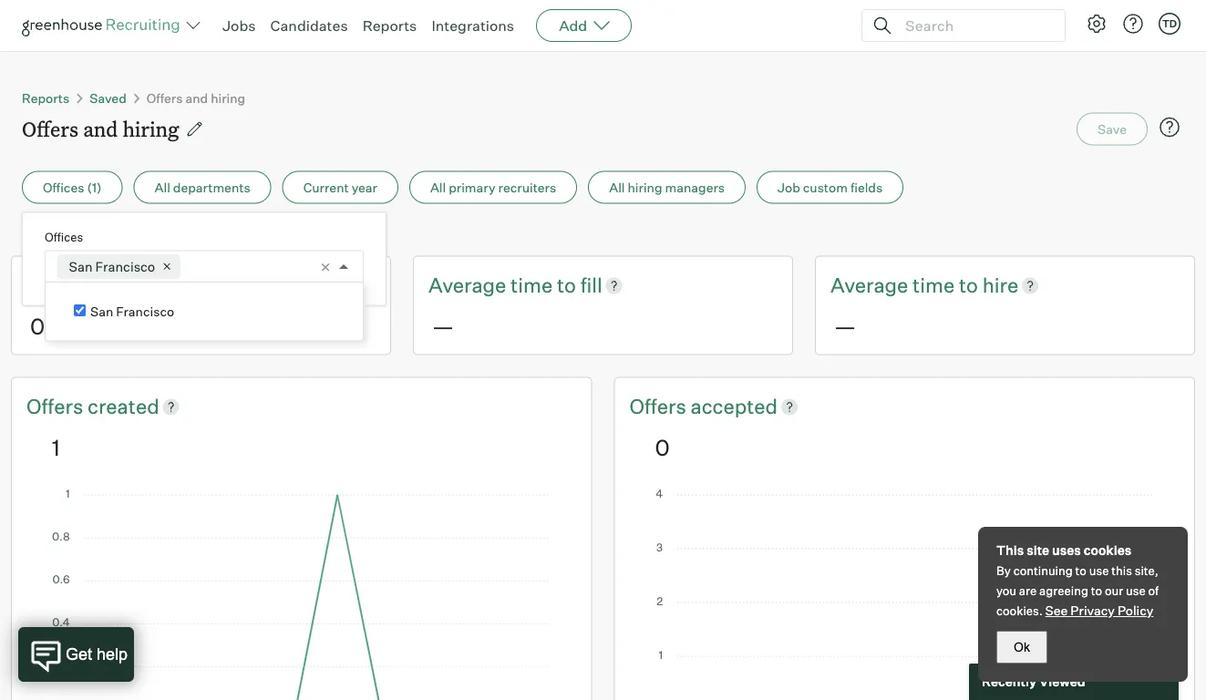 Task type: vqa. For each thing, say whether or not it's contained in the screenshot.
By continuing to use this site, you are agreeing to our use of cookies. at the bottom right
yes



Task type: locate. For each thing, give the bounding box(es) containing it.
3 all from the left
[[609, 179, 625, 195]]

uses
[[1052, 543, 1081, 559]]

all primary recruiters button
[[409, 171, 577, 204]]

time for fill
[[511, 273, 553, 298]]

offers and hiring
[[147, 90, 245, 106], [22, 115, 179, 142]]

1 average from the left
[[429, 273, 506, 298]]

current
[[303, 179, 349, 195]]

2 horizontal spatial all
[[609, 179, 625, 195]]

offers link up "0"
[[630, 392, 691, 420]]

xychart image
[[52, 490, 551, 700], [655, 490, 1155, 700]]

2 offers link from the left
[[630, 392, 691, 420]]

offers link for 0
[[630, 392, 691, 420]]

and up edit image
[[186, 90, 208, 106]]

san
[[69, 259, 93, 275], [90, 303, 113, 319]]

0 horizontal spatial reports
[[22, 90, 70, 106]]

offers and hiring up edit image
[[147, 90, 245, 106]]

francisco
[[95, 259, 155, 275], [116, 303, 174, 319]]

0 horizontal spatial hiring
[[123, 115, 179, 142]]

1 horizontal spatial time
[[913, 273, 955, 298]]

0 horizontal spatial time link
[[511, 271, 557, 299]]

1
[[48, 227, 53, 243], [52, 434, 60, 461]]

and
[[186, 90, 208, 106], [83, 115, 118, 142]]

reports
[[363, 16, 417, 35], [22, 90, 70, 106]]

2 vertical spatial hiring
[[628, 179, 663, 195]]

1 vertical spatial and
[[83, 115, 118, 142]]

all hiring managers
[[609, 179, 725, 195]]

use left of
[[1126, 584, 1146, 598]]

see privacy policy
[[1046, 603, 1154, 619]]

and down saved link
[[83, 115, 118, 142]]

san francisco down 31,
[[69, 259, 155, 275]]

31,
[[91, 227, 108, 243]]

francisco down 2023
[[95, 259, 155, 275]]

1 to link from the left
[[557, 271, 581, 299]]

0 vertical spatial reports link
[[363, 16, 417, 35]]

1 vertical spatial reports link
[[22, 90, 70, 106]]

add button
[[536, 9, 632, 42]]

reports left saved link
[[22, 90, 70, 106]]

primary
[[449, 179, 496, 195]]

1 vertical spatial offices
[[45, 230, 83, 244]]

all inside the all primary recruiters button
[[430, 179, 446, 195]]

time left fill
[[511, 273, 553, 298]]

hire link
[[983, 271, 1019, 299]]

2 average from the left
[[831, 273, 909, 298]]

all departments button
[[134, 171, 271, 204]]

all hiring managers button
[[588, 171, 746, 204]]

0 horizontal spatial —
[[432, 313, 454, 340]]

1 horizontal spatial average link
[[831, 271, 913, 299]]

1 horizontal spatial reports link
[[363, 16, 417, 35]]

1 vertical spatial san francisco
[[90, 303, 174, 319]]

0 horizontal spatial time
[[511, 273, 553, 298]]

0 vertical spatial offers and hiring
[[147, 90, 245, 106]]

san francisco down 'acceptance' link
[[90, 303, 174, 319]]

current year
[[303, 179, 377, 195]]

use down cookies
[[1090, 564, 1109, 578]]

0 vertical spatial use
[[1090, 564, 1109, 578]]

reports link left saved link
[[22, 90, 70, 106]]

average time to for fill
[[429, 273, 581, 298]]

1 vertical spatial reports
[[22, 90, 70, 106]]

all left the primary
[[430, 179, 446, 195]]

to down uses
[[1076, 564, 1087, 578]]

offices
[[43, 179, 84, 195], [45, 230, 83, 244]]

2 to link from the left
[[959, 271, 983, 299]]

1 horizontal spatial time link
[[913, 271, 959, 299]]

1 vertical spatial use
[[1126, 584, 1146, 598]]

1 offers link from the left
[[26, 392, 88, 420]]

time link left fill link
[[511, 271, 557, 299]]

0 horizontal spatial average time to
[[429, 273, 581, 298]]

integrations link
[[432, 16, 514, 35]]

configure image
[[1086, 13, 1108, 35]]

0 vertical spatial reports
[[363, 16, 417, 35]]

— for hire
[[834, 313, 856, 340]]

to link
[[557, 271, 581, 299], [959, 271, 983, 299]]

1 xychart image from the left
[[52, 490, 551, 700]]

0 horizontal spatial average
[[429, 273, 506, 298]]

offers down 0%
[[26, 394, 88, 419]]

hiring left managers
[[628, 179, 663, 195]]

all inside all departments button
[[155, 179, 170, 195]]

0
[[655, 434, 670, 461]]

time for hire
[[913, 273, 955, 298]]

2 average link from the left
[[831, 271, 913, 299]]

privacy
[[1071, 603, 1115, 619]]

jobs link
[[223, 16, 256, 35]]

all inside "all hiring managers" button
[[609, 179, 625, 195]]

0 horizontal spatial offers link
[[26, 392, 88, 420]]

1 vertical spatial 1
[[52, 434, 60, 461]]

offer link
[[26, 271, 77, 299]]

0 vertical spatial and
[[186, 90, 208, 106]]

offers link for 1
[[26, 392, 88, 420]]

offices (1) button
[[22, 171, 123, 204]]

by
[[997, 564, 1011, 578]]

time link
[[511, 271, 557, 299], [913, 271, 959, 299]]

cookies
[[1084, 543, 1132, 559]]

accepted link
[[691, 392, 778, 420]]

reports right the candidates
[[363, 16, 417, 35]]

2 xychart image from the left
[[655, 490, 1155, 700]]

job custom fields button
[[757, 171, 904, 204]]

san right san francisco option
[[90, 303, 113, 319]]

2 time link from the left
[[913, 271, 959, 299]]

0 horizontal spatial all
[[155, 179, 170, 195]]

site
[[1027, 543, 1050, 559]]

1 vertical spatial hiring
[[123, 115, 179, 142]]

1 horizontal spatial offers link
[[630, 392, 691, 420]]

1 all from the left
[[155, 179, 170, 195]]

this
[[997, 543, 1024, 559]]

offers up "0"
[[630, 394, 691, 419]]

offers
[[147, 90, 183, 106], [22, 115, 78, 142], [26, 394, 88, 419], [630, 394, 691, 419]]

1 horizontal spatial to link
[[959, 271, 983, 299]]

site,
[[1135, 564, 1159, 578]]

1 horizontal spatial all
[[430, 179, 446, 195]]

2 average time to from the left
[[831, 273, 983, 298]]

to link for fill
[[557, 271, 581, 299]]

job
[[778, 179, 801, 195]]

0 horizontal spatial average link
[[429, 271, 511, 299]]

all
[[155, 179, 170, 195], [430, 179, 446, 195], [609, 179, 625, 195]]

time
[[511, 273, 553, 298], [913, 273, 955, 298]]

offers right saved link
[[147, 90, 183, 106]]

average for hire
[[831, 273, 909, 298]]

td
[[1163, 17, 1177, 30]]

1 horizontal spatial xychart image
[[655, 490, 1155, 700]]

all for all departments
[[155, 179, 170, 195]]

San Francisco checkbox
[[74, 304, 86, 316]]

average link
[[429, 271, 511, 299], [831, 271, 913, 299]]

viewed
[[1040, 674, 1086, 690]]

0 horizontal spatial xychart image
[[52, 490, 551, 700]]

2 all from the left
[[430, 179, 446, 195]]

0 horizontal spatial and
[[83, 115, 118, 142]]

1 horizontal spatial average time to
[[831, 273, 983, 298]]

year
[[352, 179, 377, 195]]

jan
[[22, 227, 45, 243]]

san francisco
[[69, 259, 155, 275], [90, 303, 174, 319]]

1 horizontal spatial —
[[834, 313, 856, 340]]

are
[[1019, 584, 1037, 598]]

0%
[[30, 313, 63, 340]]

all primary recruiters
[[430, 179, 556, 195]]

1 time link from the left
[[511, 271, 557, 299]]

edit image
[[186, 120, 204, 138]]

average
[[429, 273, 506, 298], [831, 273, 909, 298]]

all left 'departments'
[[155, 179, 170, 195]]

offers link down 0%
[[26, 392, 88, 420]]

to
[[557, 273, 576, 298], [959, 273, 978, 298], [1076, 564, 1087, 578], [1091, 584, 1103, 598]]

0 vertical spatial francisco
[[95, 259, 155, 275]]

offices inside button
[[43, 179, 84, 195]]

0 vertical spatial offices
[[43, 179, 84, 195]]

use
[[1090, 564, 1109, 578], [1126, 584, 1146, 598]]

of
[[1149, 584, 1159, 598]]

1 average link from the left
[[429, 271, 511, 299]]

hiring down jobs link
[[211, 90, 245, 106]]

offers and hiring down saved link
[[22, 115, 179, 142]]

san down "jan 1 - dec 31, 2023" on the top
[[69, 259, 93, 275]]

fill
[[581, 273, 603, 298]]

1 average time to from the left
[[429, 273, 581, 298]]

1 time from the left
[[511, 273, 553, 298]]

offices left (1)
[[43, 179, 84, 195]]

reports link
[[363, 16, 417, 35], [22, 90, 70, 106]]

2 time from the left
[[913, 273, 955, 298]]

xychart image for 0
[[655, 490, 1155, 700]]

2 — from the left
[[834, 313, 856, 340]]

0 vertical spatial san
[[69, 259, 93, 275]]

time link left the "hire" link
[[913, 271, 959, 299]]

recruiters
[[498, 179, 556, 195]]

created
[[88, 394, 159, 419]]

offices left 31,
[[45, 230, 83, 244]]

time link for hire
[[913, 271, 959, 299]]

1 horizontal spatial average
[[831, 273, 909, 298]]

offers link
[[26, 392, 88, 420], [630, 392, 691, 420]]

francisco down 'acceptance' link
[[116, 303, 174, 319]]

hiring
[[211, 90, 245, 106], [123, 115, 179, 142], [628, 179, 663, 195]]

all for all hiring managers
[[609, 179, 625, 195]]

time left hire
[[913, 273, 955, 298]]

reports link right the candidates
[[363, 16, 417, 35]]

1 — from the left
[[432, 313, 454, 340]]

offices (1)
[[43, 179, 102, 195]]

0 horizontal spatial to link
[[557, 271, 581, 299]]

—
[[432, 313, 454, 340], [834, 313, 856, 340]]

cookies.
[[997, 604, 1043, 618]]

2 horizontal spatial hiring
[[628, 179, 663, 195]]

average time to
[[429, 273, 581, 298], [831, 273, 983, 298]]

hiring left edit image
[[123, 115, 179, 142]]

to left fill
[[557, 273, 576, 298]]

all left managers
[[609, 179, 625, 195]]

1 horizontal spatial hiring
[[211, 90, 245, 106]]

integrations
[[432, 16, 514, 35]]



Task type: describe. For each thing, give the bounding box(es) containing it.
acceptance
[[77, 273, 186, 298]]

managers
[[665, 179, 725, 195]]

— for fill
[[432, 313, 454, 340]]

see
[[1046, 603, 1068, 619]]

0 vertical spatial san francisco
[[69, 259, 155, 275]]

0 vertical spatial hiring
[[211, 90, 245, 106]]

this site uses cookies
[[997, 543, 1132, 559]]

current year button
[[282, 171, 398, 204]]

hire
[[983, 273, 1019, 298]]

agreeing
[[1040, 584, 1089, 598]]

1 horizontal spatial and
[[186, 90, 208, 106]]

by continuing to use this site, you are agreeing to our use of cookies.
[[997, 564, 1159, 618]]

offers and hiring link
[[147, 90, 245, 106]]

add
[[559, 16, 587, 35]]

saved
[[90, 90, 127, 106]]

time link for fill
[[511, 271, 557, 299]]

offices for offices (1)
[[43, 179, 84, 195]]

1 vertical spatial offers and hiring
[[22, 115, 179, 142]]

accepted
[[691, 394, 778, 419]]

offices for offices
[[45, 230, 83, 244]]

1 vertical spatial san
[[90, 303, 113, 319]]

to link for hire
[[959, 271, 983, 299]]

rate
[[190, 273, 228, 298]]

acceptance link
[[77, 271, 190, 299]]

0 horizontal spatial reports link
[[22, 90, 70, 106]]

2023
[[110, 227, 143, 243]]

offer acceptance
[[26, 273, 190, 298]]

recently
[[982, 674, 1037, 690]]

candidates
[[270, 16, 348, 35]]

continuing
[[1014, 564, 1073, 578]]

you
[[997, 584, 1017, 598]]

created link
[[88, 392, 159, 420]]

candidates link
[[270, 16, 348, 35]]

1 vertical spatial francisco
[[116, 303, 174, 319]]

jobs
[[223, 16, 256, 35]]

ok
[[1014, 640, 1030, 654]]

1 horizontal spatial use
[[1126, 584, 1146, 598]]

departments
[[173, 179, 250, 195]]

all for all primary recruiters
[[430, 179, 446, 195]]

Search text field
[[901, 12, 1049, 39]]

td button
[[1159, 13, 1181, 35]]

dec
[[64, 227, 88, 243]]

our
[[1105, 584, 1124, 598]]

to left our
[[1091, 584, 1103, 598]]

jan 1 - dec 31, 2023
[[22, 227, 143, 243]]

saved link
[[90, 90, 127, 106]]

ok button
[[997, 631, 1048, 664]]

custom
[[803, 179, 848, 195]]

(1)
[[87, 179, 102, 195]]

average for fill
[[429, 273, 506, 298]]

fill link
[[581, 271, 603, 299]]

greenhouse recruiting image
[[22, 15, 186, 36]]

offers up offices (1)
[[22, 115, 78, 142]]

this
[[1112, 564, 1133, 578]]

fields
[[851, 179, 883, 195]]

rate link
[[190, 271, 228, 299]]

recently viewed
[[982, 674, 1086, 690]]

td button
[[1155, 9, 1185, 38]]

policy
[[1118, 603, 1154, 619]]

all departments
[[155, 179, 250, 195]]

hiring inside button
[[628, 179, 663, 195]]

-
[[55, 227, 61, 243]]

average link for hire
[[831, 271, 913, 299]]

offer
[[26, 273, 73, 298]]

to left hire
[[959, 273, 978, 298]]

faq image
[[1159, 116, 1181, 138]]

0 horizontal spatial use
[[1090, 564, 1109, 578]]

0 vertical spatial 1
[[48, 227, 53, 243]]

xychart image for 1
[[52, 490, 551, 700]]

see privacy policy link
[[1046, 603, 1154, 619]]

job custom fields
[[778, 179, 883, 195]]

1 horizontal spatial reports
[[363, 16, 417, 35]]

average link for fill
[[429, 271, 511, 299]]

average time to for hire
[[831, 273, 983, 298]]



